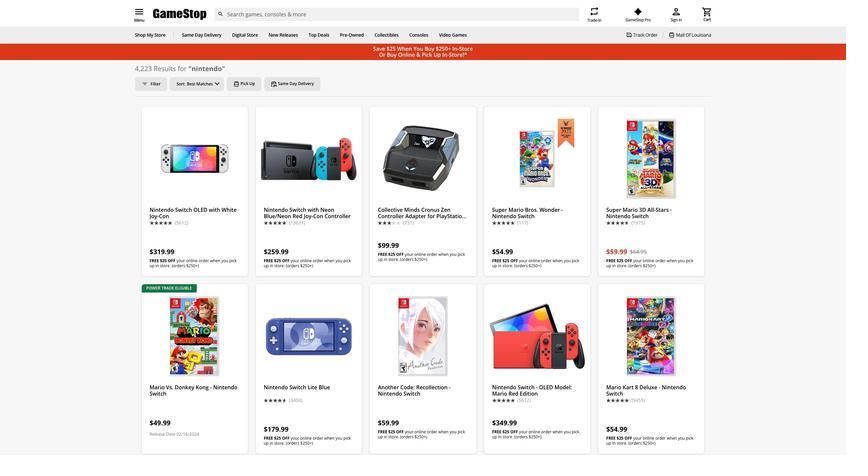 Task type: vqa. For each thing, say whether or not it's contained in the screenshot.
GameStop image
yes



Task type: describe. For each thing, give the bounding box(es) containing it.
Search games, consoles & more search field
[[227, 8, 567, 21]]

gamestop pro icon image
[[634, 8, 642, 16]]

gamestop image
[[153, 8, 206, 21]]



Task type: locate. For each thing, give the bounding box(es) containing it.
None search field
[[214, 8, 579, 21]]



